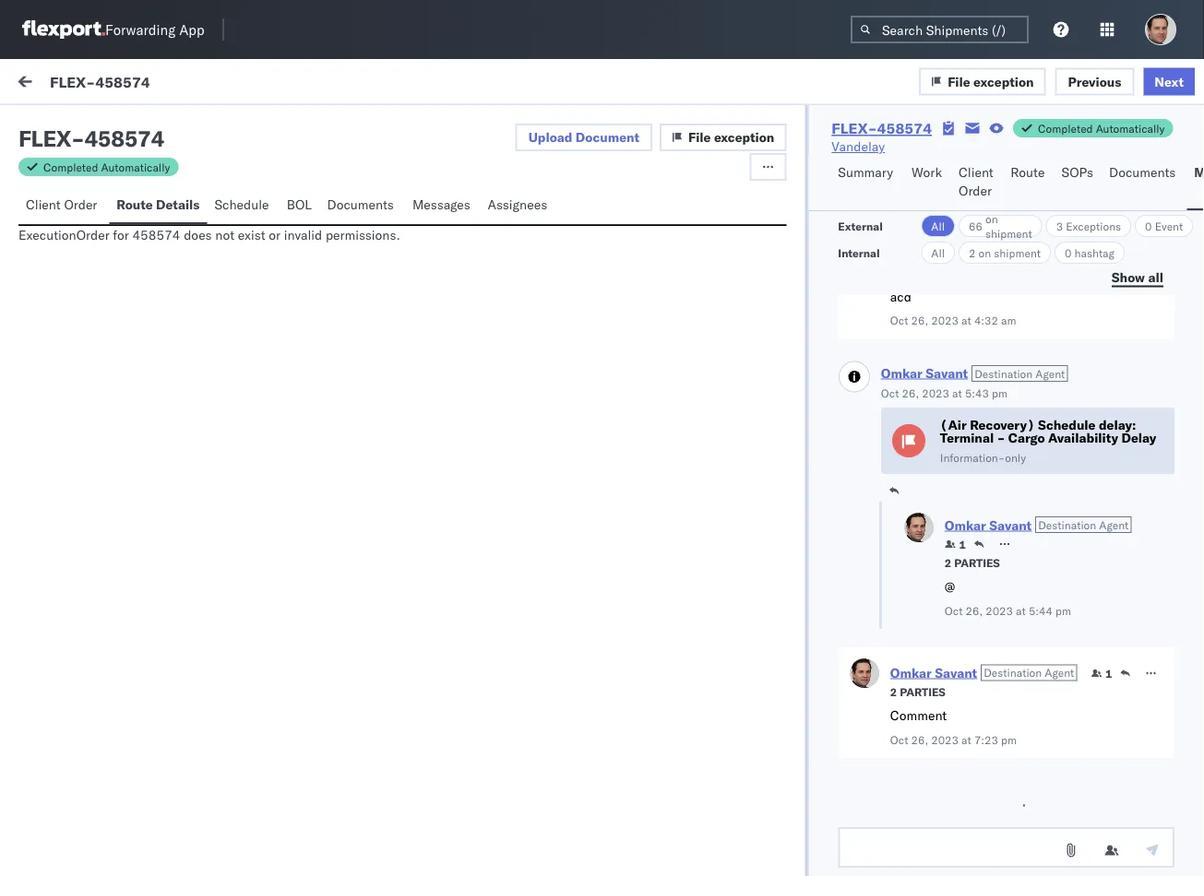 Task type: vqa. For each thing, say whether or not it's contained in the screenshot.
'hashtag'
yes



Task type: locate. For each thing, give the bounding box(es) containing it.
flex- left 66
[[928, 215, 967, 231]]

0 vertical spatial external
[[30, 117, 78, 133]]

order
[[959, 183, 992, 199], [64, 197, 97, 213]]

@
[[944, 579, 955, 595]]

1 horizontal spatial 2
[[944, 556, 951, 570]]

1 horizontal spatial client
[[959, 164, 994, 180]]

at left 7:23 at the bottom right of the page
[[961, 733, 971, 747]]

only
[[1005, 451, 1026, 465]]

2 vertical spatial destination
[[983, 666, 1041, 680]]

omkar savant destination agent for comment
[[890, 665, 1074, 681]]

completed down flex - 458574
[[43, 160, 98, 174]]

0 vertical spatial work
[[179, 76, 209, 92]]

1 vertical spatial shipment
[[994, 246, 1041, 260]]

pm for comment
[[1001, 733, 1016, 747]]

- down the my work on the top
[[71, 125, 84, 152]]

1 vertical spatial -
[[668, 215, 676, 231]]

at left 5:44
[[1016, 604, 1025, 618]]

external down the my work on the top
[[30, 117, 78, 133]]

0 left the 'event'
[[1145, 219, 1152, 233]]

oct inside @ oct 26, 2023 at 5:44 pm
[[944, 604, 962, 618]]

all button left 66
[[921, 215, 955, 237]]

work
[[179, 76, 209, 92], [912, 164, 942, 180]]

1 horizontal spatial internal
[[838, 246, 880, 260]]

0 horizontal spatial 0
[[1065, 246, 1072, 260]]

edt
[[550, 215, 574, 231]]

client order up 66
[[959, 164, 994, 199]]

1 vertical spatial documents
[[327, 197, 394, 213]]

omkar savant destination agent up comment oct 26, 2023 at 7:23 pm
[[890, 665, 1074, 681]]

omkar savant destination agent down only
[[944, 517, 1128, 533]]

1 horizontal spatial -
[[668, 215, 676, 231]]

on inside 66 on shipment
[[985, 212, 998, 226]]

2 parties button up comment on the bottom of page
[[890, 683, 945, 699]]

shipment for 2 on shipment
[[994, 246, 1041, 260]]

flex- 458574
[[928, 215, 1015, 231], [928, 602, 1015, 618], [928, 722, 1015, 738]]

1 vertical spatial automatically
[[101, 160, 170, 174]]

summary button
[[831, 156, 904, 210]]

completed automatically down flex - 458574
[[43, 160, 170, 174]]

1
[[959, 537, 966, 551], [1105, 667, 1112, 680]]

at for @
[[1016, 604, 1025, 618]]

1 for @
[[959, 537, 966, 551]]

oct down comment on the bottom of page
[[890, 733, 908, 747]]

1 vertical spatial file
[[688, 129, 711, 145]]

1 vertical spatial all
[[931, 246, 945, 260]]

pm inside @ oct 26, 2023 at 5:44 pm
[[1055, 604, 1071, 618]]

1 all from the top
[[931, 219, 945, 233]]

on down 66
[[979, 246, 991, 260]]

message right the import work
[[224, 76, 278, 92]]

1 horizontal spatial completed
[[1038, 121, 1093, 135]]

2 parties up @
[[944, 556, 1000, 570]]

(0) inside internal (0) button
[[172, 117, 196, 133]]

internal inside button
[[124, 117, 169, 133]]

1 resize handle column header from the left
[[378, 154, 400, 877]]

at inside @ oct 26, 2023 at 5:44 pm
[[1016, 604, 1025, 618]]

2 vertical spatial flex- 458574
[[928, 722, 1015, 738]]

2 vertical spatial omkar savant button
[[890, 665, 977, 681]]

1 vertical spatial 2 parties
[[890, 685, 945, 699]]

0 horizontal spatial completed
[[43, 160, 98, 174]]

0 horizontal spatial -
[[71, 125, 84, 152]]

1 vertical spatial external
[[838, 219, 883, 233]]

1 vertical spatial exception
[[714, 129, 774, 145]]

1 horizontal spatial parties
[[954, 556, 1000, 570]]

7:22
[[496, 215, 524, 231]]

exception down search shipments (/) text field on the right
[[974, 73, 1034, 89]]

0 horizontal spatial 2
[[890, 685, 897, 699]]

2 horizontal spatial 2
[[969, 246, 976, 260]]

oct inside "omkar savant destination agent oct 26, 2023 at 5:43 pm"
[[881, 386, 899, 400]]

1 vertical spatial 2
[[944, 556, 951, 570]]

458574
[[95, 72, 150, 91], [877, 119, 932, 137], [84, 125, 164, 152], [967, 215, 1015, 231], [132, 227, 180, 243], [967, 602, 1015, 618], [967, 722, 1015, 738]]

completed automatically down 'previous' 'button'
[[1038, 121, 1165, 135]]

client up executionorder
[[26, 197, 61, 213]]

2
[[969, 246, 976, 260], [944, 556, 951, 570], [890, 685, 897, 699]]

oct left flex- 1366815 on the top right
[[881, 386, 899, 400]]

pm right 7:23 at the bottom right of the page
[[1001, 733, 1016, 747]]

1 horizontal spatial work
[[970, 160, 994, 174]]

shipment
[[985, 227, 1032, 240], [994, 246, 1041, 260]]

0 event
[[1145, 219, 1183, 233]]

pm
[[992, 386, 1007, 400], [1055, 604, 1071, 618], [1001, 733, 1016, 747]]

upload
[[528, 129, 572, 145]]

1 for comment
[[1105, 667, 1112, 680]]

0 vertical spatial work
[[53, 71, 100, 96]]

0 vertical spatial internal
[[124, 117, 169, 133]]

1 vertical spatial on
[[979, 246, 991, 260]]

pm inside comment oct 26, 2023 at 7:23 pm
[[1001, 733, 1016, 747]]

external down 'summary' button
[[838, 219, 883, 233]]

client order up executionorder
[[26, 197, 97, 213]]

0 vertical spatial route
[[1011, 164, 1045, 180]]

destination up 5:43
[[974, 367, 1032, 381]]

1 vertical spatial 0
[[1065, 246, 1072, 260]]

external for external
[[838, 219, 883, 233]]

internal down import
[[124, 117, 169, 133]]

agent up '(air recovery) schedule delay: terminal - cargo availability delay information-only'
[[1035, 367, 1065, 381]]

messages button
[[405, 188, 480, 224]]

flex- down @
[[928, 602, 967, 618]]

1 horizontal spatial 0
[[1145, 219, 1152, 233]]

26,
[[433, 215, 453, 231], [911, 314, 928, 328], [901, 386, 919, 400], [965, 604, 982, 618], [911, 733, 928, 747]]

exception
[[974, 73, 1034, 89], [714, 129, 774, 145]]

previous
[[1068, 73, 1121, 89]]

26, inside acd oct 26, 2023 at 4:32 am
[[911, 314, 928, 328]]

agent down 5:44
[[1044, 666, 1074, 680]]

client
[[959, 164, 994, 180], [26, 197, 61, 213]]

on right 66
[[985, 212, 998, 226]]

internal (0) button
[[116, 109, 207, 145]]

order up executionorder
[[64, 197, 97, 213]]

0 horizontal spatial order
[[64, 197, 97, 213]]

26, for comment
[[911, 733, 928, 747]]

savant up 5:43
[[925, 365, 968, 381]]

0 vertical spatial all button
[[921, 215, 955, 237]]

2023 down comment on the bottom of page
[[931, 733, 958, 747]]

26, for @
[[965, 604, 982, 618]]

work
[[53, 71, 100, 96], [970, 160, 994, 174]]

1 vertical spatial flex- 458574
[[928, 602, 1015, 618]]

1 vertical spatial agent
[[1099, 518, 1128, 532]]

1 button for @
[[944, 537, 966, 552]]

1 vertical spatial 1 button
[[1091, 666, 1112, 681]]

order down related work item/shipment
[[959, 183, 992, 199]]

0 horizontal spatial client order
[[26, 197, 97, 213]]

schedule inside '(air recovery) schedule delay: terminal - cargo availability delay information-only'
[[1038, 417, 1095, 433]]

-
[[71, 125, 84, 152], [668, 215, 676, 231], [997, 430, 1005, 446]]

parties
[[954, 556, 1000, 570], [899, 685, 945, 699]]

0 horizontal spatial automatically
[[101, 160, 170, 174]]

1 horizontal spatial documents
[[1109, 164, 1176, 180]]

omkar savant button down information-
[[944, 517, 1031, 533]]

- up only
[[997, 430, 1005, 446]]

2023 inside comment oct 26, 2023 at 7:23 pm
[[931, 733, 958, 747]]

route left sops
[[1011, 164, 1045, 180]]

0 vertical spatial file exception
[[948, 73, 1034, 89]]

flexport. image
[[22, 20, 105, 39]]

0 horizontal spatial 1
[[959, 537, 966, 551]]

1 vertical spatial completed automatically
[[43, 160, 170, 174]]

schedule
[[214, 197, 269, 213], [1038, 417, 1095, 433]]

client order button
[[951, 156, 1003, 210], [18, 188, 109, 224]]

0 vertical spatial flex- 458574
[[928, 215, 1015, 231]]

file down search shipments (/) text field on the right
[[948, 73, 970, 89]]

message button
[[217, 59, 310, 109]]

1 horizontal spatial file exception
[[948, 73, 1034, 89]]

latent
[[55, 232, 93, 248]]

external inside button
[[30, 117, 78, 133]]

1 horizontal spatial 1 button
[[1091, 666, 1112, 681]]

1 (0) from the left
[[81, 117, 105, 133]]

file exception down search shipments (/) text field on the right
[[948, 73, 1034, 89]]

2 for @
[[944, 556, 951, 570]]

0 vertical spatial all
[[931, 219, 945, 233]]

0 horizontal spatial external
[[30, 117, 78, 133]]

event
[[1155, 219, 1183, 233]]

agent
[[1035, 367, 1065, 381], [1099, 518, 1128, 532], [1044, 666, 1074, 680]]

documents up permissions.
[[327, 197, 394, 213]]

0 vertical spatial pm
[[992, 386, 1007, 400]]

1 vertical spatial work
[[912, 164, 942, 180]]

2 parties button for comment
[[890, 683, 945, 699]]

schedule up the exist
[[214, 197, 269, 213]]

0 horizontal spatial work
[[179, 76, 209, 92]]

1 vertical spatial omkar savant button
[[944, 517, 1031, 533]]

2 down 66
[[969, 246, 976, 260]]

savant
[[132, 200, 172, 216], [925, 365, 968, 381], [989, 517, 1031, 533], [934, 665, 977, 681]]

1 horizontal spatial schedule
[[1038, 417, 1095, 433]]

2023 left 4:32
[[931, 314, 958, 328]]

1 horizontal spatial (0)
[[172, 117, 196, 133]]

assignees button
[[480, 188, 558, 224]]

resize handle column header
[[378, 154, 400, 877], [638, 154, 660, 877], [897, 154, 920, 877], [1157, 154, 1179, 877]]

shipment inside 66 on shipment
[[985, 227, 1032, 240]]

(0) down import work button
[[172, 117, 196, 133]]

or
[[269, 227, 281, 243]]

omkar savant button for @
[[944, 517, 1031, 533]]

message
[[224, 76, 278, 92], [57, 160, 101, 174]]

2 for comment
[[890, 685, 897, 699]]

completed
[[1038, 121, 1093, 135], [43, 160, 98, 174]]

2023 up (air
[[922, 386, 949, 400]]

0 vertical spatial 1
[[959, 537, 966, 551]]

automatically down 'previous' 'button'
[[1096, 121, 1165, 135]]

documents
[[1109, 164, 1176, 180], [327, 197, 394, 213]]

agent down delay
[[1099, 518, 1128, 532]]

documents button up permissions.
[[320, 188, 405, 224]]

2 flex- 458574 from the top
[[928, 602, 1015, 618]]

oct inside acd oct 26, 2023 at 4:32 am
[[890, 314, 908, 328]]

26, inside "omkar savant destination agent oct 26, 2023 at 5:43 pm"
[[901, 386, 919, 400]]

0 vertical spatial completed
[[1038, 121, 1093, 135]]

26, down comment on the bottom of page
[[911, 733, 928, 747]]

0 vertical spatial parties
[[954, 556, 1000, 570]]

1 vertical spatial message
[[57, 160, 101, 174]]

flex-458574 down forwarding app link
[[50, 72, 150, 91]]

(0) right flex
[[81, 117, 105, 133]]

completed up sops
[[1038, 121, 1093, 135]]

all for 2
[[931, 246, 945, 260]]

all button for 2
[[921, 242, 955, 264]]

26, inside comment oct 26, 2023 at 7:23 pm
[[911, 733, 928, 747]]

availability
[[1048, 430, 1118, 446]]

at for acd
[[961, 314, 971, 328]]

3 resize handle column header from the left
[[897, 154, 920, 877]]

0 vertical spatial on
[[985, 212, 998, 226]]

schedule inside button
[[214, 197, 269, 213]]

omkar up comment on the bottom of page
[[890, 665, 931, 681]]

0 hashtag
[[1065, 246, 1115, 260]]

2023 inside acd oct 26, 2023 at 4:32 am
[[931, 314, 958, 328]]

0 vertical spatial 0
[[1145, 219, 1152, 233]]

26, inside @ oct 26, 2023 at 5:44 pm
[[965, 604, 982, 618]]

external (0) button
[[22, 109, 116, 145]]

0 vertical spatial shipment
[[985, 227, 1032, 240]]

all button up acd oct 26, 2023 at 4:32 am
[[921, 242, 955, 264]]

destination
[[974, 367, 1032, 381], [1038, 518, 1096, 532], [983, 666, 1041, 680]]

oct
[[409, 215, 430, 231], [890, 314, 908, 328], [881, 386, 899, 400], [944, 604, 962, 618], [890, 733, 908, 747]]

app
[[179, 21, 205, 38]]

0 horizontal spatial message
[[57, 160, 101, 174]]

show all
[[1112, 269, 1164, 285]]

omkar savant button up 5:43
[[881, 365, 968, 381]]

flex-458574 up 'vandelay'
[[832, 119, 932, 137]]

0 horizontal spatial (0)
[[81, 117, 105, 133]]

2023 inside @ oct 26, 2023 at 5:44 pm
[[985, 604, 1013, 618]]

2 all button from the top
[[921, 242, 955, 264]]

pm right 5:43
[[992, 386, 1007, 400]]

0 left hashtag
[[1065, 246, 1072, 260]]

destination down '(air recovery) schedule delay: terminal - cargo availability delay information-only'
[[1038, 518, 1096, 532]]

0 vertical spatial agent
[[1035, 367, 1065, 381]]

0 horizontal spatial work
[[53, 71, 100, 96]]

- down category
[[668, 215, 676, 231]]

26, down messages
[[433, 215, 453, 231]]

oct for comment
[[890, 733, 908, 747]]

client order button up 66
[[951, 156, 1003, 210]]

0 horizontal spatial schedule
[[214, 197, 269, 213]]

0 vertical spatial destination
[[974, 367, 1032, 381]]

at inside acd oct 26, 2023 at 4:32 am
[[961, 314, 971, 328]]

route for route
[[1011, 164, 1045, 180]]

parties up @
[[954, 556, 1000, 570]]

automatically up omkar savant on the top of the page
[[101, 160, 170, 174]]

schedule left delay:
[[1038, 417, 1095, 433]]

0 vertical spatial omkar savant destination agent
[[944, 517, 1128, 533]]

not
[[215, 227, 234, 243]]

2 vertical spatial 2
[[890, 685, 897, 699]]

0 vertical spatial automatically
[[1096, 121, 1165, 135]]

upload document button
[[516, 124, 652, 151]]

2 vertical spatial -
[[997, 430, 1005, 446]]

omkar savant
[[90, 200, 172, 216]]

for
[[113, 227, 129, 243]]

client order button up executionorder
[[18, 188, 109, 224]]

(0) inside external (0) button
[[81, 117, 105, 133]]

1 vertical spatial omkar savant destination agent
[[890, 665, 1074, 681]]

(0) for external (0)
[[81, 117, 105, 133]]

4 resize handle column header from the left
[[1157, 154, 1179, 877]]

messages
[[412, 197, 470, 213]]

26, left 5:43
[[901, 386, 919, 400]]

flex- up 'vandelay'
[[832, 119, 877, 137]]

all button
[[921, 215, 955, 237], [921, 242, 955, 264]]

5:44
[[1028, 604, 1052, 618]]

at left 4:32
[[961, 314, 971, 328]]

0 for 0 hashtag
[[1065, 246, 1072, 260]]

1 horizontal spatial 1
[[1105, 667, 1112, 680]]

66 on shipment
[[969, 212, 1032, 240]]

schedule button
[[207, 188, 279, 224]]

upload document
[[528, 129, 639, 145]]

0
[[1145, 219, 1152, 233], [1065, 246, 1072, 260]]

2 resize handle column header from the left
[[638, 154, 660, 877]]

all left 66
[[931, 219, 945, 233]]

omkar savant destination agent
[[944, 517, 1128, 533], [890, 665, 1074, 681]]

pm right 5:44
[[1055, 604, 1071, 618]]

0 horizontal spatial 1 button
[[944, 537, 966, 552]]

0 vertical spatial message
[[224, 76, 278, 92]]

work right import
[[179, 76, 209, 92]]

external for external (0)
[[30, 117, 78, 133]]

pm for @
[[1055, 604, 1071, 618]]

recovery)
[[969, 417, 1034, 433]]

2 horizontal spatial -
[[997, 430, 1005, 446]]

at inside comment oct 26, 2023 at 7:23 pm
[[961, 733, 971, 747]]

forwarding app
[[105, 21, 205, 38]]

resize handle column header for category
[[897, 154, 920, 877]]

1 all button from the top
[[921, 215, 955, 237]]

omkar down acd
[[881, 365, 922, 381]]

None text field
[[838, 828, 1175, 868]]

2 parties for comment
[[890, 685, 945, 699]]

exception up category
[[714, 129, 774, 145]]

2 all from the top
[[931, 246, 945, 260]]

at left 5:43
[[952, 386, 962, 400]]

26, down acd
[[911, 314, 928, 328]]

documents up 0 event
[[1109, 164, 1176, 180]]

documents button up 0 event
[[1102, 156, 1187, 210]]

0 vertical spatial file
[[948, 73, 970, 89]]

flex-458574 link
[[832, 119, 932, 137]]

0 vertical spatial omkar savant button
[[881, 365, 968, 381]]

2 (0) from the left
[[172, 117, 196, 133]]

internal down 'summary' button
[[838, 246, 880, 260]]

0 vertical spatial 2
[[969, 246, 976, 260]]

work inside button
[[912, 164, 942, 180]]

1 horizontal spatial exception
[[974, 73, 1034, 89]]

messaging
[[96, 232, 158, 248]]

- inside '(air recovery) schedule delay: terminal - cargo availability delay information-only'
[[997, 430, 1005, 446]]

all up acd oct 26, 2023 at 4:32 am
[[931, 246, 945, 260]]

0 horizontal spatial documents button
[[320, 188, 405, 224]]

2023
[[931, 314, 958, 328], [922, 386, 949, 400], [985, 604, 1013, 618], [931, 733, 958, 747]]

0 horizontal spatial completed automatically
[[43, 160, 170, 174]]

flex- left 4:32
[[928, 307, 967, 323]]

work right related
[[970, 160, 994, 174]]

at
[[961, 314, 971, 328], [952, 386, 962, 400], [1016, 604, 1025, 618], [961, 733, 971, 747]]

shipment up 2 on shipment
[[985, 227, 1032, 240]]

oct inside comment oct 26, 2023 at 7:23 pm
[[890, 733, 908, 747]]

agent for comment
[[1044, 666, 1074, 680]]

oct 26, 2023, 7:22 pm edt
[[409, 215, 574, 231]]

parties up comment on the bottom of page
[[899, 685, 945, 699]]

0 horizontal spatial parties
[[899, 685, 945, 699]]

destination for comment
[[983, 666, 1041, 680]]

flex- right my at left
[[50, 72, 95, 91]]

1 vertical spatial 1
[[1105, 667, 1112, 680]]

omkar savant button for comment
[[890, 665, 977, 681]]

destination down 5:44
[[983, 666, 1041, 680]]

0 horizontal spatial client
[[26, 197, 61, 213]]

shipment down 66 on shipment
[[994, 246, 1041, 260]]

2 parties button
[[944, 554, 1000, 570], [890, 683, 945, 699]]

oct down messages
[[409, 215, 430, 231]]

2 parties button up @
[[944, 554, 1000, 570]]

internal (0)
[[124, 117, 196, 133]]

file
[[948, 73, 970, 89], [688, 129, 711, 145]]

omkar savant button up comment on the bottom of page
[[890, 665, 977, 681]]

(0) for internal (0)
[[172, 117, 196, 133]]

0 horizontal spatial flex-458574
[[50, 72, 150, 91]]

1 horizontal spatial work
[[912, 164, 942, 180]]

file exception up category
[[688, 129, 774, 145]]

Search Shipments (/) text field
[[851, 16, 1029, 43]]

1 vertical spatial file exception
[[688, 129, 774, 145]]

file up category
[[688, 129, 711, 145]]

message down flex - 458574
[[57, 160, 101, 174]]

route up for
[[117, 197, 153, 213]]

agent inside "omkar savant destination agent oct 26, 2023 at 5:43 pm"
[[1035, 367, 1065, 381]]



Task type: describe. For each thing, give the bounding box(es) containing it.
am
[[1001, 314, 1016, 328]]

savant up comment oct 26, 2023 at 7:23 pm
[[934, 665, 977, 681]]

flex- up (air
[[928, 399, 967, 415]]

comment
[[890, 708, 947, 724]]

1 vertical spatial client
[[26, 197, 61, 213]]

cargo
[[1008, 430, 1044, 446]]

next button
[[1144, 68, 1195, 95]]

destination for @
[[1038, 518, 1096, 532]]

show all button
[[1101, 264, 1175, 292]]

terminal
[[940, 430, 993, 446]]

2023,
[[457, 215, 493, 231]]

information-
[[940, 451, 1005, 465]]

oct for @
[[944, 604, 962, 618]]

category
[[669, 160, 714, 174]]

summary
[[838, 164, 893, 180]]

show
[[1112, 269, 1145, 285]]

0 horizontal spatial documents
[[327, 197, 394, 213]]

all button for 66
[[921, 215, 955, 237]]

0 horizontal spatial exception
[[714, 129, 774, 145]]

2023 for @
[[985, 604, 1013, 618]]

all for 66
[[931, 219, 945, 233]]

0 horizontal spatial client order button
[[18, 188, 109, 224]]

vandelay
[[832, 138, 885, 155]]

3
[[1056, 219, 1063, 233]]

import work
[[137, 76, 209, 92]]

omkar up @
[[944, 517, 986, 533]]

1 flex- 458574 from the top
[[928, 215, 1015, 231]]

route for route details
[[117, 197, 153, 213]]

internal for internal
[[838, 246, 880, 260]]

pm inside "omkar savant destination agent oct 26, 2023 at 5:43 pm"
[[992, 386, 1007, 400]]

executionorder
[[18, 227, 110, 243]]

exist
[[238, 227, 265, 243]]

my
[[18, 71, 48, 96]]

next
[[1155, 73, 1184, 89]]

item/shipment
[[997, 160, 1073, 174]]

delay:
[[1098, 417, 1136, 433]]

2023 for acd
[[931, 314, 958, 328]]

permissions.
[[326, 227, 400, 243]]

import
[[137, 76, 176, 92]]

1854269
[[967, 307, 1023, 323]]

assignees
[[488, 197, 547, 213]]

0 vertical spatial client
[[959, 164, 994, 180]]

route details
[[117, 197, 200, 213]]

related
[[929, 160, 967, 174]]

resize handle column header for related work item/shipment
[[1157, 154, 1179, 877]]

all
[[1148, 269, 1164, 285]]

executionorder for 458574 does not exist or invalid permissions.
[[18, 227, 400, 243]]

omkar up for
[[90, 200, 128, 216]]

1 horizontal spatial client order button
[[951, 156, 1003, 210]]

savant inside "omkar savant destination agent oct 26, 2023 at 5:43 pm"
[[925, 365, 968, 381]]

flex - 458574
[[18, 125, 164, 152]]

delay
[[1121, 430, 1156, 446]]

0 for 0 event
[[1145, 219, 1152, 233]]

does
[[184, 227, 212, 243]]

flex- 1366815
[[928, 399, 1023, 415]]

1 button for comment
[[1091, 666, 1112, 681]]

1 horizontal spatial order
[[959, 183, 992, 199]]

bol
[[287, 197, 312, 213]]

0 vertical spatial flex-458574
[[50, 72, 150, 91]]

message inside button
[[224, 76, 278, 92]]

2023 for comment
[[931, 733, 958, 747]]

resize handle column header for message
[[378, 154, 400, 877]]

work for my
[[53, 71, 100, 96]]

acd oct 26, 2023 at 4:32 am
[[890, 288, 1016, 328]]

oct for acd
[[890, 314, 908, 328]]

bol button
[[279, 188, 320, 224]]

shipment for 66 on shipment
[[985, 227, 1032, 240]]

2023 inside "omkar savant destination agent oct 26, 2023 at 5:43 pm"
[[922, 386, 949, 400]]

(air recovery) schedule delay: terminal - cargo availability delay information-only
[[940, 417, 1156, 465]]

comment oct 26, 2023 at 7:23 pm
[[890, 708, 1016, 747]]

1 horizontal spatial completed automatically
[[1038, 121, 1165, 135]]

parties for @
[[954, 556, 1000, 570]]

at inside "omkar savant destination agent oct 26, 2023 at 5:43 pm"
[[952, 386, 962, 400]]

2 on shipment
[[969, 246, 1041, 260]]

import work button
[[130, 59, 217, 109]]

sops
[[1062, 164, 1093, 180]]

savant down only
[[989, 517, 1031, 533]]

parties for comment
[[899, 685, 945, 699]]

1366815
[[967, 399, 1023, 415]]

details
[[156, 197, 200, 213]]

internal for internal (0)
[[124, 117, 169, 133]]

work inside button
[[179, 76, 209, 92]]

forwarding app link
[[22, 20, 205, 39]]

4:32
[[974, 314, 998, 328]]

1 horizontal spatial automatically
[[1096, 121, 1165, 135]]

on for 2
[[979, 246, 991, 260]]

flex
[[18, 125, 71, 152]]

flex- 1854269
[[928, 307, 1023, 323]]

omkar inside "omkar savant destination agent oct 26, 2023 at 5:43 pm"
[[881, 365, 922, 381]]

1 horizontal spatial documents button
[[1102, 156, 1187, 210]]

1 horizontal spatial client order
[[959, 164, 994, 199]]

vandelay link
[[832, 137, 885, 156]]

exceptions
[[1066, 219, 1121, 233]]

forwarding
[[105, 21, 176, 38]]

3 flex- 458574 from the top
[[928, 722, 1015, 738]]

26, for acd
[[911, 314, 928, 328]]

work button
[[904, 156, 951, 210]]

omkar savant destination agent for @
[[944, 517, 1128, 533]]

2 parties button for @
[[944, 554, 1000, 570]]

hashtag
[[1075, 246, 1115, 260]]

@ oct 26, 2023 at 5:44 pm
[[944, 579, 1071, 618]]

3 exceptions
[[1056, 219, 1121, 233]]

flex- left 7:23 at the bottom right of the page
[[928, 722, 967, 738]]

1 horizontal spatial file
[[948, 73, 970, 89]]

1 horizontal spatial flex-458574
[[832, 119, 932, 137]]

0 horizontal spatial file
[[688, 129, 711, 145]]

on for 66
[[985, 212, 998, 226]]

external (0)
[[30, 117, 105, 133]]

acd
[[890, 288, 911, 304]]

destination inside "omkar savant destination agent oct 26, 2023 at 5:43 pm"
[[974, 367, 1032, 381]]

0 horizontal spatial file exception
[[688, 129, 774, 145]]

route details button
[[109, 188, 207, 224]]

sops button
[[1054, 156, 1102, 210]]

5:43
[[965, 386, 989, 400]]

route button
[[1003, 156, 1054, 210]]

at for comment
[[961, 733, 971, 747]]

invalid
[[284, 227, 322, 243]]

1 vertical spatial completed
[[43, 160, 98, 174]]

document
[[576, 129, 639, 145]]

previous button
[[1055, 68, 1134, 95]]

7:23
[[974, 733, 998, 747]]

(air
[[940, 417, 966, 433]]

pm
[[527, 215, 547, 231]]

work for related
[[970, 160, 994, 174]]

related work item/shipment
[[929, 160, 1073, 174]]

savant up test.
[[132, 200, 172, 216]]

my work
[[18, 71, 100, 96]]

2 parties for @
[[944, 556, 1000, 570]]

66
[[969, 219, 983, 233]]

agent for @
[[1099, 518, 1128, 532]]

omkar savant destination agent oct 26, 2023 at 5:43 pm
[[881, 365, 1065, 400]]



